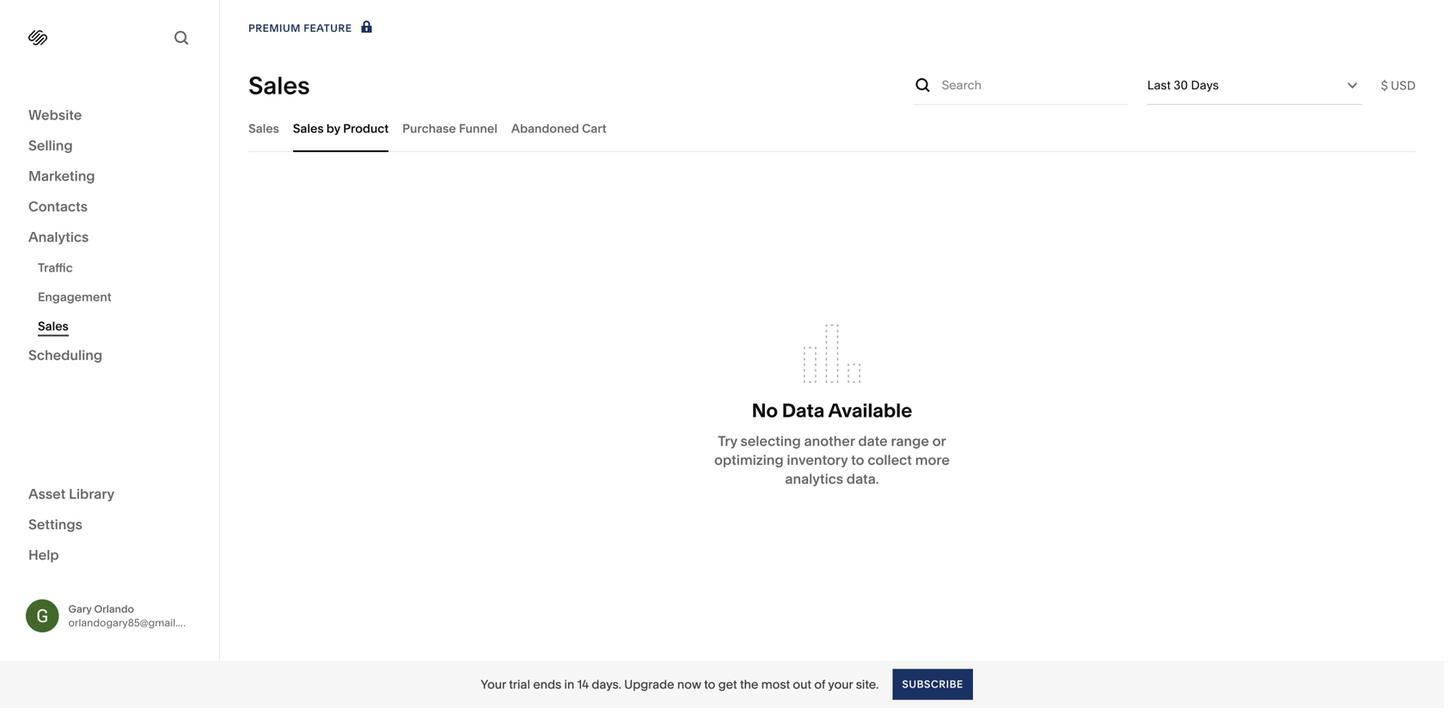 Task type: vqa. For each thing, say whether or not it's contained in the screenshot.
"Premium"
yes



Task type: locate. For each thing, give the bounding box(es) containing it.
the
[[740, 678, 759, 692]]

asset library
[[28, 486, 115, 503]]

asset
[[28, 486, 66, 503]]

data.
[[847, 471, 879, 488]]

help link
[[28, 546, 59, 565]]

out
[[793, 678, 812, 692]]

scheduling
[[28, 347, 102, 364]]

0 vertical spatial to
[[851, 452, 865, 469]]

website link
[[28, 106, 191, 126]]

trial
[[509, 678, 530, 692]]

product
[[343, 121, 389, 136]]

engagement
[[38, 290, 112, 304]]

to
[[851, 452, 865, 469], [704, 678, 716, 692]]

site.
[[856, 678, 879, 692]]

premium
[[249, 22, 301, 34]]

your trial ends in 14 days. upgrade now to get the most out of your site.
[[481, 678, 879, 692]]

sales by product button
[[293, 105, 389, 152]]

in
[[564, 678, 575, 692]]

most
[[762, 678, 790, 692]]

days
[[1191, 78, 1219, 92]]

feature
[[304, 22, 352, 34]]

no
[[752, 399, 778, 422]]

library
[[69, 486, 115, 503]]

try selecting another date range or optimizing inventory to collect more analytics data.
[[715, 433, 950, 488]]

funnel
[[459, 121, 498, 136]]

to up data.
[[851, 452, 865, 469]]

sales inside button
[[293, 121, 324, 136]]

contacts
[[28, 198, 88, 215]]

14
[[578, 678, 589, 692]]

marketing link
[[28, 167, 191, 187]]

selling link
[[28, 136, 191, 157]]

tab list
[[249, 105, 1416, 152]]

to inside the try selecting another date range or optimizing inventory to collect more analytics data.
[[851, 452, 865, 469]]

premium feature button
[[249, 19, 376, 38]]

selling
[[28, 137, 73, 154]]

1 horizontal spatial to
[[851, 452, 865, 469]]

gary
[[68, 603, 92, 615]]

collect
[[868, 452, 912, 469]]

tab list containing sales
[[249, 105, 1416, 152]]

optimizing
[[715, 452, 784, 469]]

last 30 days
[[1148, 78, 1219, 92]]

sales
[[249, 71, 310, 100], [249, 121, 279, 136], [293, 121, 324, 136], [38, 319, 69, 334]]

1 vertical spatial to
[[704, 678, 716, 692]]

scheduling link
[[28, 346, 191, 366]]

usd
[[1391, 78, 1416, 93]]

orlando
[[94, 603, 134, 615]]

sales button
[[249, 105, 279, 152]]

engagement link
[[38, 282, 200, 312]]

by
[[327, 121, 340, 136]]

more
[[916, 452, 950, 469]]

cart
[[582, 121, 607, 136]]

30
[[1174, 78, 1188, 92]]

subscribe button
[[893, 669, 973, 700]]

to left get on the bottom of page
[[704, 678, 716, 692]]

or
[[933, 433, 947, 450]]

0 horizontal spatial to
[[704, 678, 716, 692]]

Search field
[[942, 76, 1100, 95]]

orlandogary85@gmail.com
[[68, 617, 200, 629]]

contacts link
[[28, 197, 191, 218]]

last
[[1148, 78, 1171, 92]]

last 30 days button
[[1148, 66, 1363, 104]]

ends
[[533, 678, 562, 692]]



Task type: describe. For each thing, give the bounding box(es) containing it.
try
[[718, 433, 738, 450]]

asset library link
[[28, 485, 191, 505]]

selecting
[[741, 433, 801, 450]]

help
[[28, 547, 59, 564]]

subscribe
[[902, 678, 964, 691]]

purchase
[[403, 121, 456, 136]]

to for now
[[704, 678, 716, 692]]

traffic
[[38, 261, 73, 275]]

purchase funnel button
[[403, 105, 498, 152]]

analytics link
[[28, 228, 191, 248]]

abandoned
[[511, 121, 579, 136]]

settings link
[[28, 516, 191, 536]]

marketing
[[28, 168, 95, 184]]

traffic link
[[38, 253, 200, 282]]

abandoned cart
[[511, 121, 607, 136]]

gary orlando orlandogary85@gmail.com
[[68, 603, 200, 629]]

get
[[719, 678, 737, 692]]

upgrade
[[624, 678, 675, 692]]

analytics
[[28, 229, 89, 246]]

settings
[[28, 516, 82, 533]]

your
[[828, 678, 853, 692]]

available
[[829, 399, 913, 422]]

purchase funnel
[[403, 121, 498, 136]]

$
[[1382, 78, 1388, 93]]

premium feature
[[249, 22, 352, 34]]

data
[[782, 399, 825, 422]]

range
[[891, 433, 930, 450]]

date
[[859, 433, 888, 450]]

to for inventory
[[851, 452, 865, 469]]

now
[[677, 678, 701, 692]]

analytics
[[785, 471, 844, 488]]

abandoned cart button
[[511, 105, 607, 152]]

your
[[481, 678, 506, 692]]

of
[[815, 678, 826, 692]]

sales by product
[[293, 121, 389, 136]]

$ usd
[[1382, 78, 1416, 93]]

sales link
[[38, 312, 200, 341]]

website
[[28, 107, 82, 123]]

inventory
[[787, 452, 848, 469]]

no data available
[[752, 399, 913, 422]]

days.
[[592, 678, 622, 692]]

another
[[804, 433, 855, 450]]



